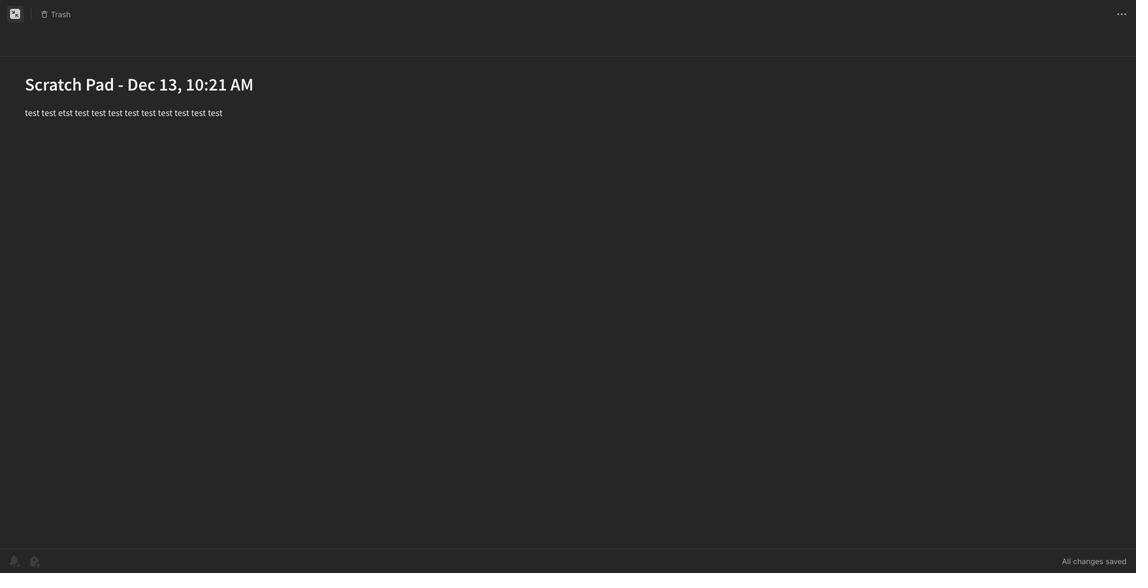 Task type: vqa. For each thing, say whether or not it's contained in the screenshot.
ACTIONS
no



Task type: locate. For each thing, give the bounding box(es) containing it.
more actions image
[[1116, 7, 1130, 21]]

note window element
[[0, 0, 1137, 573]]

all
[[1063, 557, 1072, 566]]

saved
[[1106, 557, 1127, 566]]

trash
[[51, 9, 71, 19]]



Task type: describe. For each thing, give the bounding box(es) containing it.
More actions field
[[1116, 5, 1130, 24]]

trash button
[[36, 6, 75, 23]]

add a reminder image
[[7, 554, 21, 568]]

add tag image
[[27, 554, 41, 568]]

Note Editor text field
[[0, 57, 1137, 549]]

collapse note image
[[8, 7, 23, 21]]

changes
[[1074, 557, 1104, 566]]

all changes saved
[[1063, 557, 1127, 566]]



